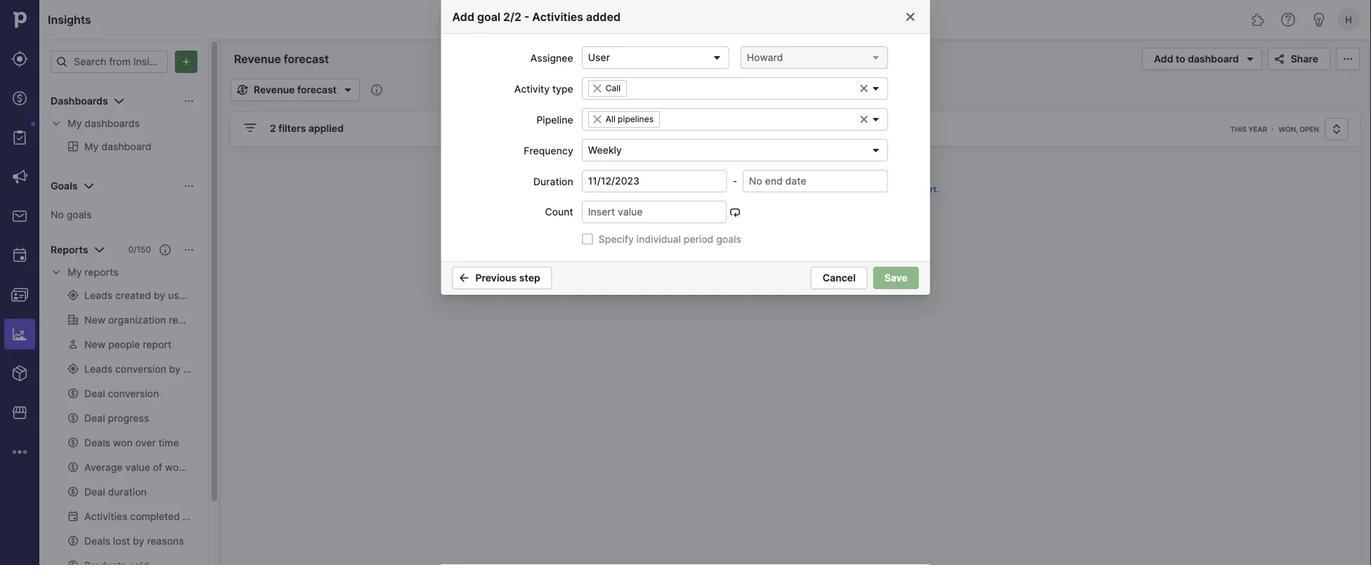 Task type: describe. For each thing, give the bounding box(es) containing it.
year
[[1249, 125, 1268, 134]]

home image
[[9, 9, 30, 30]]

call button
[[582, 77, 888, 100]]

problem
[[743, 185, 776, 195]]

color primary image inside dashboards button
[[184, 96, 195, 107]]

please
[[651, 185, 678, 195]]

revenue forecast button
[[231, 79, 360, 101]]

goals button
[[39, 175, 209, 198]]

all
[[606, 114, 616, 124]]

my dashboards
[[67, 118, 140, 130]]

user
[[588, 52, 610, 64]]

please try again. if the problem persists, contact our customer support.
[[651, 185, 940, 195]]

color primary image inside call 'popup button'
[[592, 83, 603, 94]]

info image
[[371, 84, 383, 96]]

count
[[545, 206, 574, 218]]

color primary image inside share button
[[1272, 53, 1289, 65]]

my reports
[[67, 267, 119, 279]]

1 vertical spatial dashboards
[[85, 118, 140, 130]]

persists,
[[779, 185, 813, 195]]

activities
[[533, 10, 584, 24]]

weekly button
[[582, 139, 888, 162]]

insights image
[[11, 326, 28, 343]]

Weekly field
[[582, 139, 888, 162]]

add for add to dashboard
[[1154, 53, 1174, 65]]

weekly
[[588, 144, 622, 156]]

howard
[[747, 52, 783, 64]]

went
[[793, 159, 816, 171]]

something went wrong.
[[740, 159, 851, 171]]

color primary image inside howard field
[[871, 52, 882, 63]]

2 vertical spatial goals
[[717, 233, 742, 245]]

open
[[1300, 125, 1320, 134]]

forecast
[[297, 84, 337, 96]]

Insert value number field
[[582, 201, 727, 224]]

add for add goal 2/2 - activities added
[[452, 10, 475, 24]]

color secondary image
[[51, 267, 62, 278]]

the
[[728, 185, 741, 195]]

2/2
[[503, 10, 522, 24]]

goal
[[477, 10, 501, 24]]

0 vertical spatial reports
[[51, 244, 88, 256]]

period
[[684, 233, 714, 245]]

color primary image inside dashboards button
[[111, 93, 128, 110]]

color primary image inside 'goals' button
[[184, 181, 195, 192]]

again.
[[694, 185, 718, 195]]

dashboards inside button
[[51, 95, 108, 107]]

campaigns image
[[11, 169, 28, 186]]

insights
[[48, 13, 91, 26]]

cancel
[[823, 272, 856, 284]]

my for my dashboards
[[67, 118, 82, 130]]

activity
[[515, 83, 550, 95]]

marketplace image
[[11, 405, 28, 422]]

contact
[[815, 185, 846, 195]]

user button
[[582, 46, 730, 69]]

specify
[[599, 233, 634, 245]]

previous step button
[[452, 267, 552, 290]]

more image
[[11, 444, 28, 461]]

frequency
[[524, 145, 574, 157]]

support.
[[905, 185, 940, 195]]

assignee
[[531, 52, 574, 64]]

previous step
[[476, 272, 540, 284]]

sales inbox image
[[11, 208, 28, 225]]

no goals
[[51, 209, 92, 221]]

color primary image inside "weekly" popup button
[[871, 145, 882, 156]]

try
[[680, 185, 692, 195]]

call
[[606, 83, 621, 94]]

won,
[[1279, 125, 1299, 134]]

activity type
[[515, 83, 574, 95]]

revenue forecast
[[254, 84, 337, 96]]

add goal 2/2 - activities added
[[452, 10, 621, 24]]



Task type: vqa. For each thing, say whether or not it's contained in the screenshot.
color primary image within the All pipelines Popup Button
yes



Task type: locate. For each thing, give the bounding box(es) containing it.
goals right the no
[[67, 209, 92, 221]]

- right if
[[733, 175, 737, 187]]

dashboards up color secondary icon
[[51, 95, 108, 107]]

menu
[[0, 0, 39, 566]]

if
[[720, 185, 726, 195]]

goals
[[51, 180, 78, 192], [67, 209, 92, 221], [717, 233, 742, 245]]

h
[[1346, 14, 1353, 25]]

add to dashboard
[[1154, 53, 1239, 65]]

Revenue forecast field
[[231, 50, 350, 68]]

share button
[[1268, 48, 1331, 70]]

color primary inverted image
[[178, 56, 195, 67]]

color primary image inside previous step button
[[456, 273, 473, 284]]

previous
[[476, 272, 517, 284]]

1 vertical spatial -
[[733, 175, 737, 187]]

menu item
[[0, 315, 39, 354]]

to
[[1176, 53, 1186, 65]]

step
[[519, 272, 540, 284]]

0 vertical spatial -
[[524, 10, 530, 24]]

color primary image
[[905, 11, 916, 22], [1242, 51, 1259, 67], [871, 52, 882, 63], [1272, 53, 1289, 65], [1340, 53, 1357, 65], [56, 56, 67, 67], [340, 82, 357, 98], [592, 83, 603, 94], [234, 84, 251, 96], [184, 96, 195, 107], [592, 114, 603, 125], [871, 145, 882, 156], [80, 178, 97, 195], [730, 207, 741, 218], [582, 234, 593, 245], [91, 242, 108, 259], [160, 245, 171, 256], [184, 245, 195, 256]]

- right 2/2
[[524, 10, 530, 24]]

products image
[[11, 366, 28, 382]]

0 vertical spatial dashboards
[[51, 95, 108, 107]]

add
[[452, 10, 475, 24], [1154, 53, 1174, 65]]

Howard field
[[741, 46, 888, 69]]

pipelines
[[618, 114, 654, 124]]

reports up color secondary image
[[51, 244, 88, 256]]

sales assistant image
[[1311, 11, 1328, 28]]

my right color secondary icon
[[67, 118, 82, 130]]

0 horizontal spatial -
[[524, 10, 530, 24]]

color primary image inside the all pipelines popup button
[[592, 114, 603, 125]]

1 vertical spatial goals
[[67, 209, 92, 221]]

filters
[[279, 123, 306, 135]]

save
[[885, 272, 908, 284]]

our
[[848, 185, 862, 195]]

dashboards
[[51, 95, 108, 107], [85, 118, 140, 130]]

save button
[[874, 267, 919, 290]]

individual
[[637, 233, 681, 245]]

add left goal
[[452, 10, 475, 24]]

specify individual period goals
[[599, 233, 742, 245]]

0 vertical spatial goals
[[51, 180, 78, 192]]

0 horizontal spatial add
[[452, 10, 475, 24]]

1 my from the top
[[67, 118, 82, 130]]

All pipelines field
[[582, 108, 888, 131]]

added
[[586, 10, 621, 24]]

1 vertical spatial my
[[67, 267, 82, 279]]

goals inside button
[[51, 180, 78, 192]]

share
[[1291, 53, 1319, 65]]

1 horizontal spatial add
[[1154, 53, 1174, 65]]

color primary image inside user popup button
[[712, 52, 723, 63]]

no
[[51, 209, 64, 221]]

Search Pipedrive field
[[559, 6, 812, 34]]

won, open
[[1279, 125, 1320, 134]]

goals up the no
[[51, 180, 78, 192]]

type
[[553, 83, 574, 95]]

color undefined image
[[11, 129, 28, 146]]

pipeline
[[537, 114, 574, 126]]

deals image
[[11, 90, 28, 107]]

0 vertical spatial my
[[67, 118, 82, 130]]

all pipelines button
[[582, 108, 888, 131]]

revenue
[[254, 84, 295, 96]]

h button
[[1335, 6, 1363, 34]]

applied
[[309, 123, 344, 135]]

0/150
[[128, 245, 151, 255]]

color secondary image
[[51, 118, 62, 129]]

Search from Insights text field
[[51, 51, 168, 73]]

goals right period
[[717, 233, 742, 245]]

Call field
[[582, 77, 888, 100]]

1 horizontal spatial -
[[733, 175, 737, 187]]

dashboard
[[1188, 53, 1239, 65]]

my right color secondary image
[[67, 267, 82, 279]]

something
[[740, 159, 790, 171]]

wrong.
[[819, 159, 851, 171]]

activities image
[[11, 247, 28, 264]]

color primary image
[[712, 52, 723, 63], [871, 83, 882, 94], [860, 84, 869, 94], [111, 93, 128, 110], [871, 114, 882, 125], [860, 115, 869, 124], [242, 120, 259, 136], [1329, 124, 1346, 135], [184, 181, 195, 192], [456, 273, 473, 284]]

leads image
[[11, 51, 28, 67]]

1 vertical spatial add
[[1154, 53, 1174, 65]]

-
[[524, 10, 530, 24], [733, 175, 737, 187]]

this year
[[1231, 125, 1268, 134]]

MM/DD/YYYY text field
[[582, 170, 727, 193]]

quick help image
[[1280, 11, 1297, 28]]

all pipelines
[[606, 114, 654, 124]]

2
[[270, 123, 276, 135]]

dashboards down dashboards button
[[85, 118, 140, 130]]

1 vertical spatial reports
[[85, 267, 119, 279]]

reports
[[51, 244, 88, 256], [85, 267, 119, 279]]

contacts image
[[11, 287, 28, 304]]

User field
[[582, 46, 730, 69]]

add inside button
[[1154, 53, 1174, 65]]

2 my from the top
[[67, 267, 82, 279]]

my for my reports
[[67, 267, 82, 279]]

0 vertical spatial add
[[452, 10, 475, 24]]

No end date text field
[[743, 170, 888, 193]]

color primary image inside add to dashboard button
[[1242, 51, 1259, 67]]

duration
[[534, 176, 574, 188]]

my
[[67, 118, 82, 130], [67, 267, 82, 279]]

this
[[1231, 125, 1247, 134]]

contact our customer support. link
[[815, 185, 940, 195]]

2 filters applied
[[270, 123, 344, 135]]

color primary image inside 'goals' button
[[80, 178, 97, 195]]

add left to
[[1154, 53, 1174, 65]]

reports right color secondary image
[[85, 267, 119, 279]]

customer
[[864, 185, 903, 195]]

cancel button
[[811, 267, 868, 290]]

dashboards button
[[39, 90, 209, 112]]

add to dashboard button
[[1142, 48, 1263, 70]]



